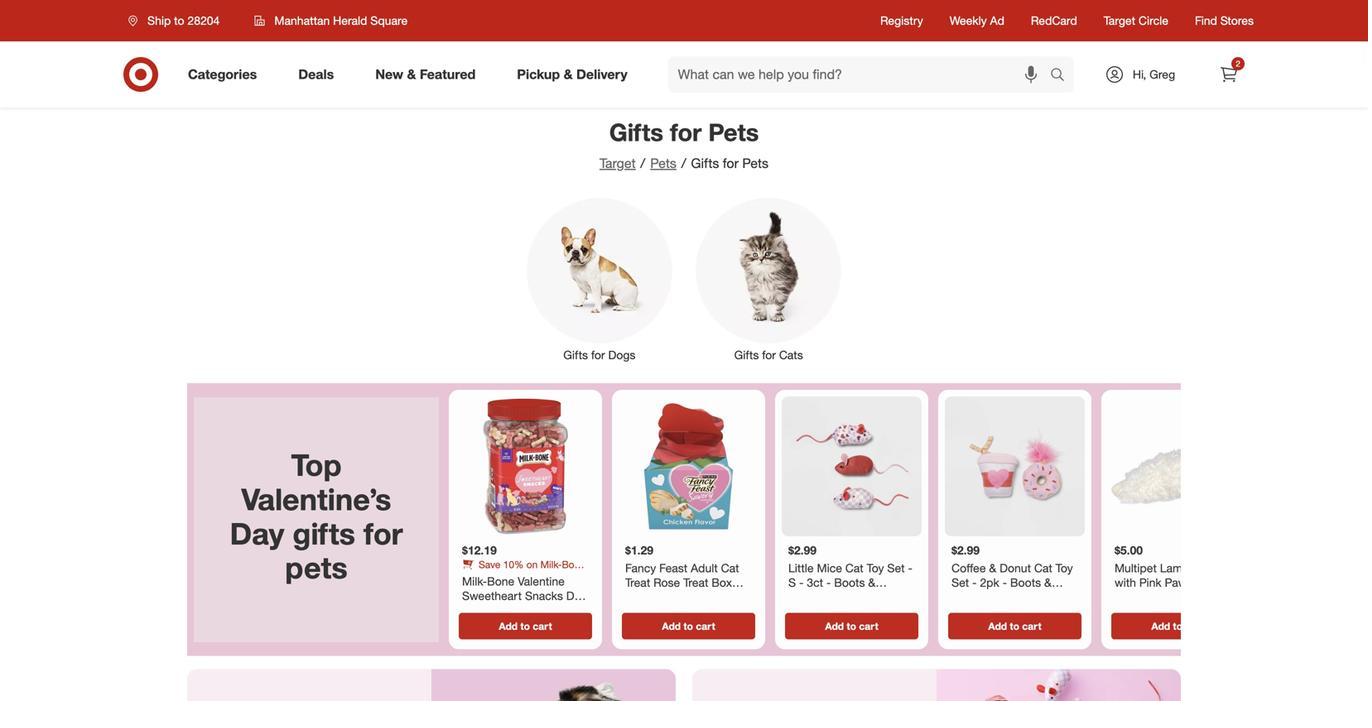 Task type: vqa. For each thing, say whether or not it's contained in the screenshot.
CART corresponding to $2.99 Little Mice Cat Toy Set - S - 3ct - Boots & Barkley™
yes



Task type: locate. For each thing, give the bounding box(es) containing it.
add to cart button
[[459, 614, 592, 640], [622, 614, 756, 640], [786, 614, 919, 640], [949, 614, 1082, 640], [1112, 614, 1245, 640]]

barkley™ inside $2.99 coffee & donut cat toy set - 2pk - boots & barkley™
[[952, 590, 997, 605]]

redcard
[[1032, 13, 1078, 28]]

cart for $5.00 multipet lamb chop with pink paw pattern dog toy - 8"
[[1186, 621, 1205, 633]]

& right donut
[[1045, 576, 1052, 590]]

herald
[[333, 13, 367, 28]]

add for $2.99 little mice cat toy set - s - 3ct - boots & barkley™
[[826, 621, 844, 633]]

0 horizontal spatial barkley™
[[789, 590, 834, 605]]

1 add to cart from the left
[[499, 621, 552, 633]]

8"
[[1168, 590, 1180, 605]]

deals link
[[284, 56, 355, 93]]

hi,
[[1133, 67, 1147, 82]]

$2.99
[[789, 544, 817, 558], [952, 544, 980, 558]]

1 cat from the left
[[846, 561, 864, 576]]

3 add from the left
[[826, 621, 844, 633]]

& right pickup
[[564, 66, 573, 83]]

$1.29
[[626, 544, 654, 558]]

gifts for pets
[[610, 118, 759, 147], [691, 155, 769, 172]]

toy
[[867, 561, 885, 576], [1056, 561, 1074, 576], [1140, 590, 1157, 605]]

3 cart from the left
[[859, 621, 879, 633]]

delivery
[[577, 66, 628, 83]]

target
[[1104, 13, 1136, 28], [600, 155, 636, 172]]

$5.00
[[1115, 544, 1144, 558]]

3 add to cart button from the left
[[786, 614, 919, 640]]

add to cart for multipet lamb chop with pink paw pattern dog toy - 8"
[[1152, 621, 1205, 633]]

pets link
[[651, 155, 677, 172]]

add to cart
[[499, 621, 552, 633], [662, 621, 716, 633], [826, 621, 879, 633], [989, 621, 1042, 633], [1152, 621, 1205, 633]]

- inside $5.00 multipet lamb chop with pink paw pattern dog toy - 8"
[[1161, 590, 1165, 605]]

gifts
[[610, 118, 664, 147], [691, 155, 720, 172], [564, 348, 588, 362], [735, 348, 759, 362]]

$12.19 link
[[456, 397, 596, 610]]

dog
[[1115, 590, 1137, 605]]

1 barkley™ from the left
[[789, 590, 834, 605]]

fancy feast adult cat treat rose treat box with chicken flavor - 0.14oz image
[[619, 397, 759, 537]]

1 vertical spatial target
[[600, 155, 636, 172]]

for
[[670, 118, 702, 147], [723, 155, 739, 172], [592, 348, 605, 362], [762, 348, 776, 362], [364, 516, 403, 552]]

multipet
[[1115, 561, 1157, 576]]

registry
[[881, 13, 924, 28]]

0 horizontal spatial cat
[[846, 561, 864, 576]]

0 horizontal spatial toy
[[867, 561, 885, 576]]

target left circle
[[1104, 13, 1136, 28]]

- right 's'
[[800, 576, 804, 590]]

weekly
[[950, 13, 987, 28]]

cat
[[846, 561, 864, 576], [1035, 561, 1053, 576]]

gifts for pets right pets link
[[691, 155, 769, 172]]

1 horizontal spatial cat
[[1035, 561, 1053, 576]]

barkley™ down coffee
[[952, 590, 997, 605]]

4 cart from the left
[[1023, 621, 1042, 633]]

ship to 28204
[[147, 13, 220, 28]]

for left dogs
[[592, 348, 605, 362]]

0 horizontal spatial set
[[888, 561, 905, 576]]

toy right dog
[[1140, 590, 1157, 605]]

0 horizontal spatial target
[[600, 155, 636, 172]]

2 add to cart from the left
[[662, 621, 716, 633]]

1 $2.99 from the left
[[789, 544, 817, 558]]

new
[[376, 66, 404, 83]]

&
[[407, 66, 416, 83], [564, 66, 573, 83], [990, 561, 997, 576], [869, 576, 876, 590], [1045, 576, 1052, 590]]

hi, greg
[[1133, 67, 1176, 82]]

5 cart from the left
[[1186, 621, 1205, 633]]

1 horizontal spatial barkley™
[[952, 590, 997, 605]]

target left pets link
[[600, 155, 636, 172]]

$2.99 up coffee
[[952, 544, 980, 558]]

toy inside $2.99 coffee & donut cat toy set - 2pk - boots & barkley™
[[1056, 561, 1074, 576]]

$2.99 inside $2.99 coffee & donut cat toy set - 2pk - boots & barkley™
[[952, 544, 980, 558]]

$2.99 for $2.99 coffee & donut cat toy set - 2pk - boots & barkley™
[[952, 544, 980, 558]]

boots right 3ct
[[835, 576, 865, 590]]

coffee & donut cat toy set - 2pk - boots & barkley™ image
[[945, 397, 1085, 537]]

1 horizontal spatial target
[[1104, 13, 1136, 28]]

- right 3ct
[[827, 576, 831, 590]]

2 horizontal spatial toy
[[1140, 590, 1157, 605]]

to for multipet lamb chop with pink paw pattern dog toy - 8" image in the bottom right of the page
[[1174, 621, 1183, 633]]

gifts for dogs
[[564, 348, 636, 362]]

for right gifts at the bottom of the page
[[364, 516, 403, 552]]

add
[[499, 621, 518, 633], [662, 621, 681, 633], [826, 621, 844, 633], [989, 621, 1008, 633], [1152, 621, 1171, 633]]

top
[[291, 447, 342, 483]]

set right mice
[[888, 561, 905, 576]]

toy right donut
[[1056, 561, 1074, 576]]

gifts left dogs
[[564, 348, 588, 362]]

2 boots from the left
[[1011, 576, 1042, 590]]

new & featured link
[[361, 56, 497, 93]]

1 horizontal spatial set
[[952, 576, 970, 590]]

boots
[[835, 576, 865, 590], [1011, 576, 1042, 590]]

mice
[[817, 561, 843, 576]]

toy right mice
[[867, 561, 885, 576]]

gifts for cats
[[735, 348, 803, 362]]

gifts
[[293, 516, 355, 552]]

2 barkley™ from the left
[[952, 590, 997, 605]]

& right new
[[407, 66, 416, 83]]

1 add to cart button from the left
[[459, 614, 592, 640]]

5 add to cart button from the left
[[1112, 614, 1245, 640]]

4 add to cart from the left
[[989, 621, 1042, 633]]

carousel region
[[187, 384, 1255, 670]]

gifts for pets up pets link
[[610, 118, 759, 147]]

$2.99 inside $2.99 little mice cat toy set - s - 3ct - boots & barkley™
[[789, 544, 817, 558]]

to for little mice cat toy set - s - 3ct - boots & barkley™ image
[[847, 621, 857, 633]]

pattern
[[1191, 576, 1229, 590]]

add for $5.00 multipet lamb chop with pink paw pattern dog toy - 8"
[[1152, 621, 1171, 633]]

ship
[[147, 13, 171, 28]]

add for $2.99 coffee & donut cat toy set - 2pk - boots & barkley™
[[989, 621, 1008, 633]]

1 horizontal spatial toy
[[1056, 561, 1074, 576]]

cart
[[533, 621, 552, 633], [696, 621, 716, 633], [859, 621, 879, 633], [1023, 621, 1042, 633], [1186, 621, 1205, 633]]

find
[[1196, 13, 1218, 28]]

2 cat from the left
[[1035, 561, 1053, 576]]

pickup
[[517, 66, 560, 83]]

1 horizontal spatial boots
[[1011, 576, 1042, 590]]

4 add to cart button from the left
[[949, 614, 1082, 640]]

deals
[[298, 66, 334, 83]]

s
[[789, 576, 796, 590]]

5 add to cart from the left
[[1152, 621, 1205, 633]]

barkley™
[[789, 590, 834, 605], [952, 590, 997, 605]]

1 add from the left
[[499, 621, 518, 633]]

1 cart from the left
[[533, 621, 552, 633]]

for right pets link
[[723, 155, 739, 172]]

0 horizontal spatial boots
[[835, 576, 865, 590]]

- left 8"
[[1161, 590, 1165, 605]]

& inside 'link'
[[407, 66, 416, 83]]

2 link
[[1211, 56, 1248, 93]]

pickup & delivery
[[517, 66, 628, 83]]

cat inside $2.99 coffee & donut cat toy set - 2pk - boots & barkley™
[[1035, 561, 1053, 576]]

0 horizontal spatial $2.99
[[789, 544, 817, 558]]

3 add to cart from the left
[[826, 621, 879, 633]]

add to cart button for $2.99 coffee & donut cat toy set - 2pk - boots & barkley™
[[949, 614, 1082, 640]]

& right mice
[[869, 576, 876, 590]]

1 boots from the left
[[835, 576, 865, 590]]

pets
[[709, 118, 759, 147], [651, 155, 677, 172], [743, 155, 769, 172]]

cats
[[780, 348, 803, 362]]

top valentine's day gifts for pets
[[230, 447, 403, 586]]

add to cart button for $5.00 multipet lamb chop with pink paw pattern dog toy - 8"
[[1112, 614, 1245, 640]]

gifts for cats link
[[684, 195, 854, 364]]

$2.99 up 'little'
[[789, 544, 817, 558]]

$2.99 coffee & donut cat toy set - 2pk - boots & barkley™
[[952, 544, 1074, 605]]

0 vertical spatial target
[[1104, 13, 1136, 28]]

cat right donut
[[1035, 561, 1053, 576]]

boots right 2pk
[[1011, 576, 1042, 590]]

3ct
[[807, 576, 824, 590]]

4 add from the left
[[989, 621, 1008, 633]]

for left cats
[[762, 348, 776, 362]]

cat right mice
[[846, 561, 864, 576]]

- right 2pk
[[1003, 576, 1008, 590]]

boots inside $2.99 coffee & donut cat toy set - 2pk - boots & barkley™
[[1011, 576, 1042, 590]]

to inside dropdown button
[[174, 13, 184, 28]]

weekly ad
[[950, 13, 1005, 28]]

$2.99 for $2.99 little mice cat toy set - s - 3ct - boots & barkley™
[[789, 544, 817, 558]]

coffee
[[952, 561, 986, 576]]

target circle
[[1104, 13, 1169, 28]]

boots inside $2.99 little mice cat toy set - s - 3ct - boots & barkley™
[[835, 576, 865, 590]]

28204
[[188, 13, 220, 28]]

set left 2pk
[[952, 576, 970, 590]]

donut
[[1000, 561, 1032, 576]]

5 add from the left
[[1152, 621, 1171, 633]]

cart for $2.99 little mice cat toy set - s - 3ct - boots & barkley™
[[859, 621, 879, 633]]

set inside $2.99 little mice cat toy set - s - 3ct - boots & barkley™
[[888, 561, 905, 576]]

little mice cat toy set - s - 3ct - boots & barkley™ image
[[782, 397, 922, 537]]

stores
[[1221, 13, 1254, 28]]

1 horizontal spatial $2.99
[[952, 544, 980, 558]]

$1.29 link
[[619, 397, 759, 610]]

barkley™ inside $2.99 little mice cat toy set - s - 3ct - boots & barkley™
[[789, 590, 834, 605]]

gifts up target link
[[610, 118, 664, 147]]

find stores
[[1196, 13, 1254, 28]]

-
[[909, 561, 913, 576], [800, 576, 804, 590], [827, 576, 831, 590], [973, 576, 977, 590], [1003, 576, 1008, 590], [1161, 590, 1165, 605]]

to
[[174, 13, 184, 28], [521, 621, 530, 633], [684, 621, 693, 633], [847, 621, 857, 633], [1010, 621, 1020, 633], [1174, 621, 1183, 633]]

find stores link
[[1196, 12, 1254, 29]]

set
[[888, 561, 905, 576], [952, 576, 970, 590]]

ad
[[991, 13, 1005, 28]]

barkley™ down 'little'
[[789, 590, 834, 605]]

$2.99 little mice cat toy set - s - 3ct - boots & barkley™
[[789, 544, 913, 605]]

for inside the gifts for dogs link
[[592, 348, 605, 362]]

2 $2.99 from the left
[[952, 544, 980, 558]]

toy inside $2.99 little mice cat toy set - s - 3ct - boots & barkley™
[[867, 561, 885, 576]]

milk-bone valentine sweetheart snacks dog treats biscuits canister with chicken, bacon & beef flavor - 25oz image
[[456, 397, 596, 537]]



Task type: describe. For each thing, give the bounding box(es) containing it.
chop
[[1193, 561, 1222, 576]]

target link
[[600, 155, 636, 172]]

set inside $2.99 coffee & donut cat toy set - 2pk - boots & barkley™
[[952, 576, 970, 590]]

search button
[[1043, 56, 1083, 96]]

greg
[[1150, 67, 1176, 82]]

toy inside $5.00 multipet lamb chop with pink paw pattern dog toy - 8"
[[1140, 590, 1157, 605]]

gifts right pets link
[[691, 155, 720, 172]]

weekly ad link
[[950, 12, 1005, 29]]

to for coffee & donut cat toy set - 2pk - boots & barkley™ "image"
[[1010, 621, 1020, 633]]

for up pets link
[[670, 118, 702, 147]]

multipet lamb chop with pink paw pattern dog toy - 8" image
[[1109, 397, 1249, 537]]

gifts for dogs link
[[515, 195, 684, 364]]

lamb
[[1161, 561, 1190, 576]]

2
[[1236, 58, 1241, 69]]

target circle link
[[1104, 12, 1169, 29]]

manhattan herald square button
[[244, 6, 419, 36]]

valentine's
[[242, 481, 392, 518]]

1 vertical spatial gifts for pets
[[691, 155, 769, 172]]

categories link
[[174, 56, 278, 93]]

ship to 28204 button
[[118, 6, 237, 36]]

square
[[371, 13, 408, 28]]

add to cart for coffee & donut cat toy set - 2pk - boots & barkley™
[[989, 621, 1042, 633]]

day
[[230, 516, 285, 552]]

little
[[789, 561, 814, 576]]

manhattan herald square
[[275, 13, 408, 28]]

& left donut
[[990, 561, 997, 576]]

registry link
[[881, 12, 924, 29]]

What can we help you find? suggestions appear below search field
[[668, 56, 1055, 93]]

2 add to cart button from the left
[[622, 614, 756, 640]]

to for fancy feast adult cat treat rose treat box with chicken flavor - 0.14oz image
[[684, 621, 693, 633]]

target for target circle
[[1104, 13, 1136, 28]]

dogs
[[609, 348, 636, 362]]

cat inside $2.99 little mice cat toy set - s - 3ct - boots & barkley™
[[846, 561, 864, 576]]

- left 2pk
[[973, 576, 977, 590]]

- left coffee
[[909, 561, 913, 576]]

categories
[[188, 66, 257, 83]]

pets
[[285, 550, 348, 586]]

add to cart for little mice cat toy set - s - 3ct - boots & barkley™
[[826, 621, 879, 633]]

manhattan
[[275, 13, 330, 28]]

add to cart button for $2.99 little mice cat toy set - s - 3ct - boots & barkley™
[[786, 614, 919, 640]]

paw
[[1165, 576, 1188, 590]]

$12.19
[[462, 544, 497, 558]]

pickup & delivery link
[[503, 56, 649, 93]]

gifts left cats
[[735, 348, 759, 362]]

redcard link
[[1032, 12, 1078, 29]]

$5.00 multipet lamb chop with pink paw pattern dog toy - 8"
[[1115, 544, 1229, 605]]

featured
[[420, 66, 476, 83]]

& inside $2.99 little mice cat toy set - s - 3ct - boots & barkley™
[[869, 576, 876, 590]]

2 add from the left
[[662, 621, 681, 633]]

pink
[[1140, 576, 1162, 590]]

0 vertical spatial gifts for pets
[[610, 118, 759, 147]]

2 cart from the left
[[696, 621, 716, 633]]

circle
[[1139, 13, 1169, 28]]

search
[[1043, 68, 1083, 84]]

with
[[1115, 576, 1137, 590]]

new & featured
[[376, 66, 476, 83]]

cart for $2.99 coffee & donut cat toy set - 2pk - boots & barkley™
[[1023, 621, 1042, 633]]

for inside the gifts for cats link
[[762, 348, 776, 362]]

2pk
[[981, 576, 1000, 590]]

target for target
[[600, 155, 636, 172]]

to for milk-bone valentine sweetheart snacks dog treats biscuits canister with chicken, bacon & beef flavor - 25oz image
[[521, 621, 530, 633]]

for inside top valentine's day gifts for pets
[[364, 516, 403, 552]]



